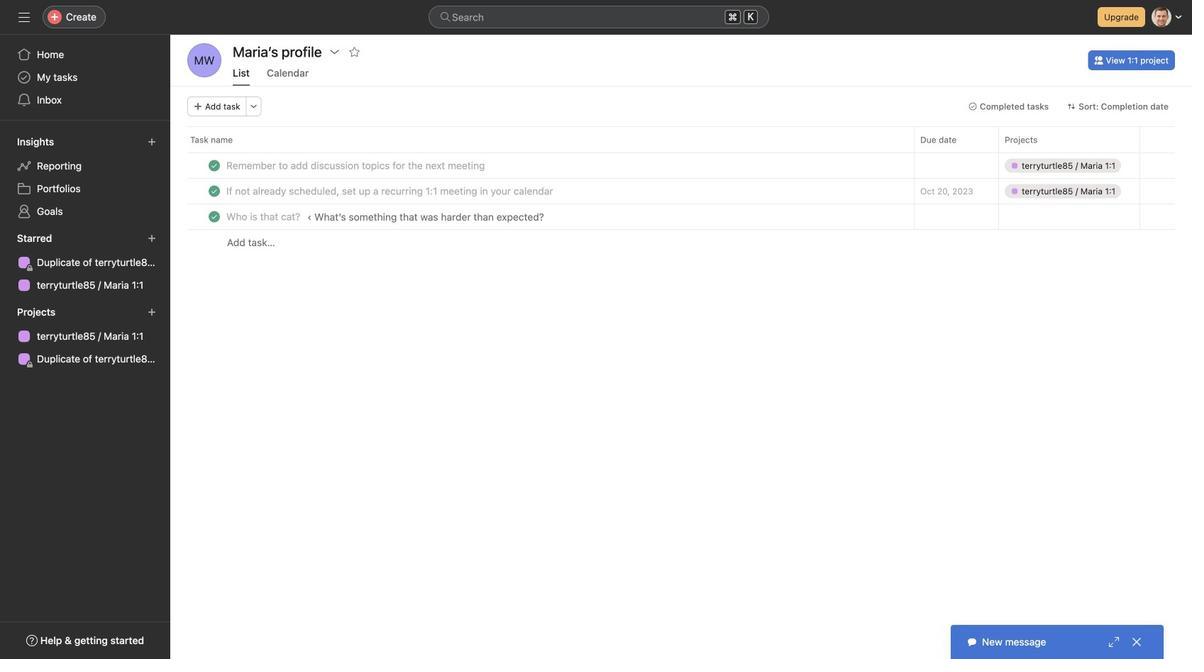 Task type: describe. For each thing, give the bounding box(es) containing it.
completed image
[[206, 208, 223, 225]]

Completed checkbox
[[206, 208, 223, 225]]

task name text field for completed option inside if not already scheduled, set up a recurring 1:1 meeting in your calendar cell
[[224, 184, 558, 198]]

show options image
[[329, 46, 341, 58]]

Search tasks, projects, and more text field
[[429, 6, 770, 28]]

completed checkbox for remember to add discussion topics for the next meeting cell
[[206, 157, 223, 174]]

projects element
[[0, 300, 170, 374]]

completed image for remember to add discussion topics for the next meeting cell
[[206, 157, 223, 174]]

if not already scheduled, set up a recurring 1:1 meeting in your calendar cell
[[170, 178, 915, 205]]

close image
[[1132, 637, 1143, 648]]

more actions image
[[250, 102, 258, 111]]

hide sidebar image
[[18, 11, 30, 23]]

starred element
[[0, 226, 170, 300]]

new project or portfolio image
[[148, 308, 156, 317]]

add to starred image
[[349, 46, 360, 58]]



Task type: vqa. For each thing, say whether or not it's contained in the screenshot.
Settings button
no



Task type: locate. For each thing, give the bounding box(es) containing it.
tree grid
[[170, 153, 1193, 256]]

completed checkbox inside if not already scheduled, set up a recurring 1:1 meeting in your calendar cell
[[206, 183, 223, 200]]

task name text field inside if not already scheduled, set up a recurring 1:1 meeting in your calendar cell
[[224, 184, 558, 198]]

task name text field right completed image
[[224, 210, 305, 224]]

completed checkbox up completed image
[[206, 183, 223, 200]]

expand new message image
[[1109, 637, 1121, 648]]

0 vertical spatial task name text field
[[224, 184, 558, 198]]

2 completed checkbox from the top
[[206, 183, 223, 200]]

0 vertical spatial completed image
[[206, 157, 223, 174]]

completed image inside if not already scheduled, set up a recurring 1:1 meeting in your calendar cell
[[206, 183, 223, 200]]

completed image up completed image
[[206, 183, 223, 200]]

completed image
[[206, 157, 223, 174], [206, 183, 223, 200]]

task name text field inside who is that cat? 'cell'
[[224, 210, 305, 224]]

task name text field for completed checkbox
[[224, 210, 305, 224]]

task name text field down task name text field
[[224, 184, 558, 198]]

who is that cat? cell
[[170, 204, 915, 230]]

completed image for if not already scheduled, set up a recurring 1:1 meeting in your calendar cell
[[206, 183, 223, 200]]

1 task name text field from the top
[[224, 184, 558, 198]]

new insights image
[[148, 138, 156, 146]]

2 completed image from the top
[[206, 183, 223, 200]]

linked projects for who is that cat? cell
[[999, 204, 1141, 230]]

completed image inside remember to add discussion topics for the next meeting cell
[[206, 157, 223, 174]]

completed checkbox up completed checkbox
[[206, 157, 223, 174]]

1 vertical spatial completed checkbox
[[206, 183, 223, 200]]

completed checkbox inside remember to add discussion topics for the next meeting cell
[[206, 157, 223, 174]]

2 task name text field from the top
[[224, 210, 305, 224]]

1 completed image from the top
[[206, 157, 223, 174]]

Task name text field
[[224, 184, 558, 198], [224, 210, 305, 224]]

insights element
[[0, 129, 170, 226]]

None field
[[429, 6, 770, 28]]

completed checkbox for if not already scheduled, set up a recurring 1:1 meeting in your calendar cell
[[206, 183, 223, 200]]

0 vertical spatial completed checkbox
[[206, 157, 223, 174]]

1 completed checkbox from the top
[[206, 157, 223, 174]]

row
[[170, 126, 1193, 153], [187, 152, 1176, 153], [170, 153, 1193, 179], [170, 178, 1193, 205], [170, 204, 1193, 230], [170, 229, 1193, 256]]

Task name text field
[[224, 159, 490, 173]]

1 vertical spatial task name text field
[[224, 210, 305, 224]]

remember to add discussion topics for the next meeting cell
[[170, 153, 915, 179]]

Completed checkbox
[[206, 157, 223, 174], [206, 183, 223, 200]]

1 vertical spatial completed image
[[206, 183, 223, 200]]

completed image up completed checkbox
[[206, 157, 223, 174]]

global element
[[0, 35, 170, 120]]

add items to starred image
[[148, 234, 156, 243]]



